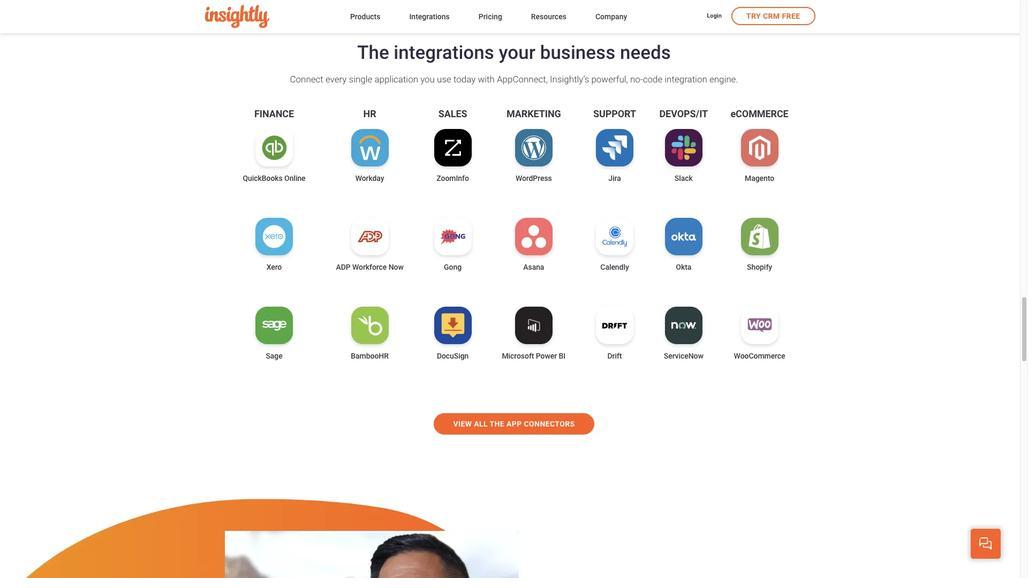 Task type: vqa. For each thing, say whether or not it's contained in the screenshot.


Task type: describe. For each thing, give the bounding box(es) containing it.
with
[[478, 74, 495, 85]]

servicenow
[[664, 352, 703, 360]]

no-
[[630, 74, 643, 85]]

try crm free button
[[731, 7, 815, 25]]

finance
[[254, 108, 294, 119]]

insightly logo image
[[205, 5, 269, 28]]

asana
[[523, 263, 544, 272]]

integration
[[665, 74, 707, 85]]

wordpress
[[516, 174, 552, 183]]

resources link
[[531, 10, 566, 24]]

workforce
[[352, 263, 387, 272]]

woocommerce
[[734, 352, 785, 360]]

the integrations your business needs
[[357, 42, 671, 64]]

application
[[375, 74, 418, 85]]

connect every single application you use today with appconnect, insightly's powerful, no-code integration engine.
[[290, 74, 738, 85]]

support
[[593, 108, 636, 119]]

adp workforce now
[[336, 263, 404, 272]]

devops/it
[[659, 108, 708, 119]]

insightly logo link
[[205, 5, 333, 28]]

docusign
[[437, 352, 469, 360]]

calendly
[[600, 263, 629, 272]]

connect
[[290, 74, 323, 85]]

microsoft power bi
[[502, 352, 566, 360]]

gong
[[444, 263, 462, 272]]

your
[[499, 42, 535, 64]]

you
[[420, 74, 435, 85]]

try
[[746, 12, 761, 20]]

code
[[643, 74, 662, 85]]

view all the app connectors
[[453, 420, 575, 428]]

login
[[707, 12, 722, 19]]

powerful,
[[591, 74, 628, 85]]

free
[[782, 12, 800, 20]]

view all the app connectors link
[[193, 413, 835, 435]]

marketing
[[506, 108, 561, 119]]

the
[[490, 420, 504, 428]]

zoominfo
[[437, 174, 469, 183]]

pricing link
[[479, 10, 502, 24]]

today
[[454, 74, 476, 85]]

jira
[[608, 174, 621, 183]]

slack
[[675, 174, 693, 183]]

company
[[595, 12, 627, 21]]



Task type: locate. For each thing, give the bounding box(es) containing it.
adp
[[336, 263, 351, 272]]

bi
[[559, 352, 566, 360]]

integrations link
[[409, 10, 450, 24]]

connectors
[[524, 420, 575, 428]]

bamboohr
[[351, 352, 389, 360]]

crm
[[763, 12, 780, 20]]

power
[[536, 352, 557, 360]]

workday
[[355, 174, 384, 183]]

insightly's
[[550, 74, 589, 85]]

pricing
[[479, 12, 502, 21]]

all
[[474, 420, 488, 428]]

drift
[[608, 352, 622, 360]]

microsoft
[[502, 352, 534, 360]]

online
[[284, 174, 306, 183]]

needs
[[620, 42, 671, 64]]

xero
[[266, 263, 282, 272]]

products
[[350, 12, 380, 21]]

view
[[453, 420, 472, 428]]

website thumbnail sportcourt smiling image
[[225, 531, 519, 578]]

business
[[540, 42, 615, 64]]

use
[[437, 74, 451, 85]]

single
[[349, 74, 372, 85]]

shopify
[[747, 263, 772, 272]]

login link
[[707, 12, 722, 21]]

integrations
[[409, 12, 450, 21]]

sales
[[438, 108, 467, 119]]

every
[[326, 74, 347, 85]]

the
[[357, 42, 389, 64]]

company link
[[595, 10, 627, 24]]

app
[[507, 420, 522, 428]]

quickbooks
[[243, 174, 283, 183]]

try crm free
[[746, 12, 800, 20]]

view all the app connectors button
[[434, 413, 594, 435]]

hr
[[363, 108, 376, 119]]

try crm free link
[[731, 7, 815, 25]]

okta
[[676, 263, 691, 272]]

now
[[389, 263, 404, 272]]

products link
[[350, 10, 380, 24]]

integrations
[[394, 42, 494, 64]]

sage
[[266, 352, 283, 360]]

engine.
[[709, 74, 738, 85]]

ecommerce
[[731, 108, 789, 119]]

magento
[[745, 174, 774, 183]]

appconnect,
[[497, 74, 548, 85]]

quickbooks online
[[243, 174, 306, 183]]

resources
[[531, 12, 566, 21]]



